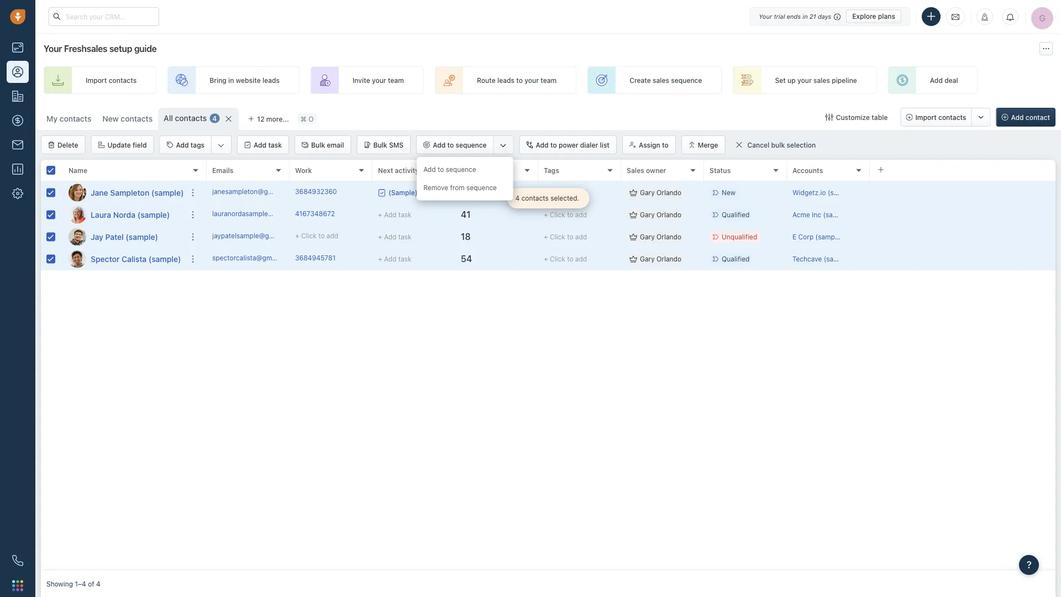 Task type: vqa. For each thing, say whether or not it's contained in the screenshot.
click associated with 18
yes



Task type: locate. For each thing, give the bounding box(es) containing it.
(sample) for spector calista (sample)
[[149, 254, 181, 263]]

4 + click to add from the top
[[544, 255, 587, 263]]

1 vertical spatial add to sequence
[[424, 166, 476, 173]]

tags
[[191, 141, 205, 149]]

3 orlando from the top
[[657, 233, 682, 241]]

cell for 41
[[870, 204, 1056, 226]]

your right 'up'
[[798, 76, 812, 84]]

(sample) right inc
[[823, 211, 851, 219]]

your right route
[[525, 76, 539, 84]]

accounts
[[793, 166, 823, 174]]

2 your from the left
[[525, 76, 539, 84]]

j image for jane sampleton (sample)
[[69, 184, 86, 202]]

calista
[[122, 254, 147, 263]]

2 + add task from the top
[[378, 233, 412, 241]]

+ add task for 18
[[378, 233, 412, 241]]

1 + add task from the top
[[378, 211, 412, 219]]

sequence
[[671, 76, 702, 84], [456, 141, 487, 149], [446, 166, 476, 173], [467, 184, 497, 192]]

2 + click to add from the top
[[544, 211, 587, 219]]

3 + add task from the top
[[378, 255, 412, 263]]

1 horizontal spatial bulk
[[373, 141, 387, 149]]

(sample) down jane sampleton (sample) link
[[138, 210, 170, 219]]

qualified up "unqualified"
[[722, 211, 750, 219]]

remove
[[424, 184, 448, 192]]

your left trial
[[759, 13, 772, 20]]

spectorcalista@gmail.com 3684945781
[[212, 254, 336, 262]]

contacts left selected.
[[522, 194, 549, 202]]

angle down image
[[218, 140, 224, 151]]

press space to deselect this row. row containing jay patel (sample)
[[41, 226, 207, 248]]

menu containing add to sequence
[[417, 157, 513, 200]]

all contacts 4
[[164, 114, 217, 123]]

bring in website leads link
[[168, 66, 300, 94]]

2 team from the left
[[541, 76, 557, 84]]

row group
[[41, 182, 207, 270], [207, 182, 1056, 270]]

pipeline
[[832, 76, 857, 84]]

contacts up field
[[121, 114, 153, 123]]

leads right website
[[263, 76, 280, 84]]

sales inside 'link'
[[653, 76, 669, 84]]

1 horizontal spatial import
[[916, 113, 937, 121]]

my contacts button
[[41, 108, 97, 130], [46, 114, 91, 123]]

0 horizontal spatial your
[[44, 43, 62, 54]]

add tags group
[[159, 135, 232, 154]]

2 sales from the left
[[814, 76, 830, 84]]

1 horizontal spatial sales
[[814, 76, 830, 84]]

jaypatelsample@gmail.com
[[212, 232, 297, 240]]

in
[[803, 13, 808, 20], [228, 76, 234, 84]]

+ add task
[[378, 211, 412, 219], [378, 233, 412, 241], [378, 255, 412, 263]]

+ click to add for 54
[[544, 255, 587, 263]]

grid containing 48
[[41, 159, 1056, 571]]

up
[[788, 76, 796, 84]]

1 qualified from the top
[[722, 211, 750, 219]]

0 vertical spatial 4
[[212, 114, 217, 122]]

2 gary orlando from the top
[[640, 211, 682, 219]]

0 vertical spatial + add task
[[378, 211, 412, 219]]

3 cell from the top
[[870, 226, 1056, 248]]

from
[[450, 184, 465, 192]]

add to sequence up "from"
[[424, 166, 476, 173]]

0 vertical spatial your
[[759, 13, 772, 20]]

1 vertical spatial import contacts
[[916, 113, 967, 121]]

name
[[69, 166, 87, 174]]

laura norda (sample) link
[[91, 209, 170, 220]]

leads right route
[[498, 76, 515, 84]]

orlando for 18
[[657, 233, 682, 241]]

4 right "of"
[[96, 580, 100, 588]]

import down the your freshsales setup guide
[[86, 76, 107, 84]]

4 inside all contacts 4
[[212, 114, 217, 122]]

1 vertical spatial import
[[916, 113, 937, 121]]

4 left selected.
[[516, 194, 520, 202]]

click
[[550, 189, 565, 196], [550, 211, 565, 219], [301, 232, 317, 240], [550, 233, 565, 241], [550, 255, 565, 263]]

new inside the press space to deselect this row. row
[[722, 189, 736, 196]]

update
[[108, 141, 131, 149]]

sales
[[653, 76, 669, 84], [814, 76, 830, 84]]

0 horizontal spatial team
[[388, 76, 404, 84]]

cell
[[870, 182, 1056, 203], [870, 204, 1056, 226], [870, 226, 1056, 248], [870, 248, 1056, 270]]

in left 21
[[803, 13, 808, 20]]

task
[[268, 141, 282, 149], [398, 211, 412, 219], [398, 233, 412, 241], [398, 255, 412, 263]]

1 j image from the top
[[69, 184, 86, 202]]

0 vertical spatial new
[[102, 114, 119, 123]]

⌘
[[301, 115, 307, 123]]

orlando for 54
[[657, 255, 682, 263]]

to inside button
[[447, 141, 454, 149]]

1 vertical spatial 4
[[516, 194, 520, 202]]

0 horizontal spatial new
[[102, 114, 119, 123]]

import for import contacts link
[[86, 76, 107, 84]]

add for 41
[[575, 211, 587, 219]]

next
[[378, 166, 393, 174]]

contact
[[1026, 113, 1050, 121]]

press space to deselect this row. row
[[41, 182, 207, 204], [207, 182, 1056, 204], [41, 204, 207, 226], [207, 204, 1056, 226], [41, 226, 207, 248], [207, 226, 1056, 248], [41, 248, 207, 270], [207, 248, 1056, 270]]

0 horizontal spatial bulk
[[311, 141, 325, 149]]

contacts down deal on the top right
[[939, 113, 967, 121]]

your left freshsales
[[44, 43, 62, 54]]

explore plans
[[853, 12, 896, 20]]

deal
[[945, 76, 958, 84]]

import contacts for import contacts link
[[86, 76, 137, 84]]

1 horizontal spatial in
[[803, 13, 808, 20]]

(sample) up "spector calista (sample)"
[[126, 232, 158, 241]]

name column header
[[63, 160, 207, 182]]

0 horizontal spatial sales
[[653, 76, 669, 84]]

add tags
[[176, 141, 205, 149]]

bulk email
[[311, 141, 344, 149]]

acme
[[793, 211, 810, 219]]

new down status
[[722, 189, 736, 196]]

to
[[516, 76, 523, 84], [447, 141, 454, 149], [551, 141, 557, 149], [662, 141, 669, 149], [438, 166, 444, 173], [567, 189, 574, 196], [567, 211, 574, 219], [318, 232, 325, 240], [567, 233, 574, 241], [567, 255, 574, 263]]

cell for 54
[[870, 248, 1056, 270]]

new for new contacts
[[102, 114, 119, 123]]

qualified down "unqualified"
[[722, 255, 750, 263]]

dialer
[[580, 141, 598, 149]]

your for your trial ends in 21 days
[[759, 13, 772, 20]]

2 horizontal spatial your
[[798, 76, 812, 84]]

12 more...
[[257, 115, 289, 123]]

1 vertical spatial j image
[[69, 228, 86, 246]]

inc
[[812, 211, 822, 219]]

add
[[930, 76, 943, 84], [1011, 113, 1024, 121], [176, 141, 189, 149], [254, 141, 267, 149], [433, 141, 446, 149], [536, 141, 549, 149], [424, 166, 436, 173], [384, 211, 397, 219], [384, 233, 397, 241], [384, 255, 397, 263]]

4 cell from the top
[[870, 248, 1056, 270]]

+ click to add
[[544, 189, 587, 196], [544, 211, 587, 219], [544, 233, 587, 241], [544, 255, 587, 263]]

explore
[[853, 12, 877, 20]]

3 + click to add from the top
[[544, 233, 587, 241]]

1–4
[[75, 580, 86, 588]]

4 right all contacts link
[[212, 114, 217, 122]]

0 horizontal spatial leads
[[263, 76, 280, 84]]

2 gary from the top
[[640, 211, 655, 219]]

1 vertical spatial your
[[44, 43, 62, 54]]

press space to deselect this row. row containing jane sampleton (sample)
[[41, 182, 207, 204]]

1 horizontal spatial team
[[541, 76, 557, 84]]

(sample) right sampleton
[[151, 188, 184, 197]]

gary orlando for 54
[[640, 255, 682, 263]]

add to sequence up score
[[433, 141, 487, 149]]

add task
[[254, 141, 282, 149]]

1 horizontal spatial new
[[722, 189, 736, 196]]

menu
[[417, 157, 513, 200]]

qualified for 41
[[722, 211, 750, 219]]

customize table
[[836, 113, 888, 121]]

cancel bulk selection
[[748, 141, 816, 149]]

your for your freshsales setup guide
[[44, 43, 62, 54]]

new contacts button
[[97, 108, 158, 130], [102, 114, 153, 123]]

1 horizontal spatial your
[[759, 13, 772, 20]]

(sample) right corp
[[816, 233, 843, 241]]

update field button
[[91, 135, 154, 154]]

1 bulk from the left
[[311, 141, 325, 149]]

import contacts down setup
[[86, 76, 137, 84]]

1 container_wx8msf4aqz5i3rn1 image from the top
[[630, 189, 637, 197]]

2 container_wx8msf4aqz5i3rn1 image from the top
[[630, 211, 637, 219]]

jaypatelsample@gmail.com link
[[212, 231, 297, 243]]

1 horizontal spatial import contacts
[[916, 113, 967, 121]]

lauranordasample@gmail.com
[[212, 210, 306, 217]]

1 orlando from the top
[[657, 189, 682, 196]]

3 your from the left
[[798, 76, 812, 84]]

2 bulk from the left
[[373, 141, 387, 149]]

bulk for bulk email
[[311, 141, 325, 149]]

0 horizontal spatial import
[[86, 76, 107, 84]]

1 horizontal spatial 4
[[212, 114, 217, 122]]

angle down image
[[500, 140, 507, 151]]

corp
[[799, 233, 814, 241]]

1 cell from the top
[[870, 182, 1056, 203]]

container_wx8msf4aqz5i3rn1 image
[[630, 189, 637, 197], [630, 211, 637, 219]]

4 orlando from the top
[[657, 255, 682, 263]]

j image for jay patel (sample)
[[69, 228, 86, 246]]

your freshsales setup guide
[[44, 43, 157, 54]]

2 row group from the left
[[207, 182, 1056, 270]]

jane sampleton (sample) link
[[91, 187, 184, 198]]

norda
[[113, 210, 136, 219]]

sales right create
[[653, 76, 669, 84]]

bulk left the sms
[[373, 141, 387, 149]]

0 vertical spatial qualified
[[722, 211, 750, 219]]

1 vertical spatial new
[[722, 189, 736, 196]]

group
[[416, 135, 514, 200]]

3 gary orlando from the top
[[640, 233, 682, 241]]

name row
[[41, 160, 207, 182]]

sales owner
[[627, 166, 666, 174]]

2 vertical spatial + add task
[[378, 255, 412, 263]]

54
[[461, 254, 472, 264]]

0 horizontal spatial in
[[228, 76, 234, 84]]

add to sequence inside menu
[[424, 166, 476, 173]]

0 horizontal spatial your
[[372, 76, 386, 84]]

4 gary orlando from the top
[[640, 255, 682, 263]]

contacts inside import contacts link
[[109, 76, 137, 84]]

next activity
[[378, 166, 419, 174]]

in inside bring in website leads link
[[228, 76, 234, 84]]

laura
[[91, 210, 111, 219]]

1 vertical spatial + add task
[[378, 233, 412, 241]]

import down add deal link
[[916, 113, 937, 121]]

bulk email button
[[295, 135, 351, 154]]

press space to deselect this row. row containing spector calista (sample)
[[41, 248, 207, 270]]

list
[[600, 141, 610, 149]]

add deal
[[930, 76, 958, 84]]

your right invite
[[372, 76, 386, 84]]

j image left jane at the top left
[[69, 184, 86, 202]]

gary orlando for 18
[[640, 233, 682, 241]]

0 vertical spatial import
[[86, 76, 107, 84]]

0 horizontal spatial import contacts
[[86, 76, 137, 84]]

cancel
[[748, 141, 770, 149]]

jay
[[91, 232, 103, 241]]

phone element
[[7, 550, 29, 572]]

3 gary from the top
[[640, 233, 655, 241]]

import contacts
[[86, 76, 137, 84], [916, 113, 967, 121]]

tags
[[544, 166, 559, 174]]

more...
[[266, 115, 289, 123]]

add for 18
[[575, 233, 587, 241]]

grid
[[41, 159, 1056, 571]]

2 vertical spatial 4
[[96, 580, 100, 588]]

delete
[[57, 141, 78, 149]]

container_wx8msf4aqz5i3rn1 image for qualified
[[630, 211, 637, 219]]

new up update
[[102, 114, 119, 123]]

container_wx8msf4aqz5i3rn1 image inside customize table button
[[826, 113, 834, 121]]

(sample) for jay patel (sample)
[[126, 232, 158, 241]]

1 row group from the left
[[41, 182, 207, 270]]

bulk
[[311, 141, 325, 149], [373, 141, 387, 149]]

2 leads from the left
[[498, 76, 515, 84]]

bulk left email
[[311, 141, 325, 149]]

spectorcalista@gmail.com
[[212, 254, 294, 262]]

task for 41
[[398, 211, 412, 219]]

team
[[388, 76, 404, 84], [541, 76, 557, 84]]

1 sales from the left
[[653, 76, 669, 84]]

import contacts inside button
[[916, 113, 967, 121]]

2 qualified from the top
[[722, 255, 750, 263]]

route leads to your team link
[[435, 66, 577, 94]]

0 vertical spatial add to sequence
[[433, 141, 487, 149]]

add
[[575, 189, 587, 196], [575, 211, 587, 219], [327, 232, 338, 240], [575, 233, 587, 241], [575, 255, 587, 263]]

0 vertical spatial j image
[[69, 184, 86, 202]]

import contacts down add deal
[[916, 113, 967, 121]]

1 vertical spatial container_wx8msf4aqz5i3rn1 image
[[630, 211, 637, 219]]

2 orlando from the top
[[657, 211, 682, 219]]

⌘ o
[[301, 115, 314, 123]]

(sample) down e corp (sample) link
[[824, 255, 852, 263]]

4 gary from the top
[[640, 255, 655, 263]]

import inside button
[[916, 113, 937, 121]]

2 j image from the top
[[69, 228, 86, 246]]

import contacts link
[[44, 66, 157, 94]]

techcave
[[793, 255, 822, 263]]

Search your CRM... text field
[[49, 7, 159, 26]]

your
[[372, 76, 386, 84], [525, 76, 539, 84], [798, 76, 812, 84]]

contacts down setup
[[109, 76, 137, 84]]

0 vertical spatial container_wx8msf4aqz5i3rn1 image
[[630, 189, 637, 197]]

add tags button
[[160, 136, 211, 154]]

(sample) right calista
[[149, 254, 181, 263]]

1 horizontal spatial leads
[[498, 76, 515, 84]]

invite
[[353, 76, 370, 84]]

1 + click to add from the top
[[544, 189, 587, 196]]

1 vertical spatial qualified
[[722, 255, 750, 263]]

1 vertical spatial in
[[228, 76, 234, 84]]

explore plans link
[[846, 10, 902, 23]]

sequence up remove from sequence
[[446, 166, 476, 173]]

jay patel (sample) link
[[91, 231, 158, 242]]

j image left "jay"
[[69, 228, 86, 246]]

score
[[461, 166, 480, 174]]

import contacts button
[[901, 108, 972, 127]]

in right bring
[[228, 76, 234, 84]]

1 horizontal spatial your
[[525, 76, 539, 84]]

all
[[164, 114, 173, 123]]

add to sequence button
[[417, 136, 493, 154]]

j image
[[69, 184, 86, 202], [69, 228, 86, 246]]

emails
[[212, 166, 234, 174]]

sales left pipeline
[[814, 76, 830, 84]]

2 cell from the top
[[870, 204, 1056, 226]]

container_wx8msf4aqz5i3rn1 image
[[826, 113, 834, 121], [736, 141, 743, 149], [378, 189, 386, 197], [630, 233, 637, 241], [630, 255, 637, 263]]

click for 41
[[550, 211, 565, 219]]

sequence right create
[[671, 76, 702, 84]]

0 vertical spatial import contacts
[[86, 76, 137, 84]]

sequence up score
[[456, 141, 487, 149]]



Task type: describe. For each thing, give the bounding box(es) containing it.
jaypatelsample@gmail.com + click to add
[[212, 232, 338, 240]]

gary for 54
[[640, 255, 655, 263]]

route
[[477, 76, 496, 84]]

lauranordasample@gmail.com link
[[212, 209, 306, 221]]

sequence down score
[[467, 184, 497, 192]]

3684945781 link
[[295, 253, 336, 265]]

janesampleton@gmail.com link
[[212, 187, 296, 199]]

work
[[295, 166, 312, 174]]

spector calista (sample)
[[91, 254, 181, 263]]

3684932360 link
[[295, 187, 337, 199]]

your trial ends in 21 days
[[759, 13, 832, 20]]

contacts inside import contacts button
[[939, 113, 967, 121]]

import contacts for import contacts button
[[916, 113, 967, 121]]

bulk for bulk sms
[[373, 141, 387, 149]]

48
[[461, 187, 472, 198]]

(sample) for laura norda (sample)
[[138, 210, 170, 219]]

task inside button
[[268, 141, 282, 149]]

4 contacts selected.
[[516, 194, 579, 202]]

orlando for 41
[[657, 211, 682, 219]]

+ add task for 41
[[378, 211, 412, 219]]

l image
[[69, 206, 86, 224]]

activity
[[395, 166, 419, 174]]

website
[[236, 76, 261, 84]]

press space to deselect this row. row containing 54
[[207, 248, 1056, 270]]

set up your sales pipeline
[[775, 76, 857, 84]]

invite your team link
[[311, 66, 424, 94]]

new for new
[[722, 189, 736, 196]]

e corp (sample) link
[[793, 233, 843, 241]]

1 leads from the left
[[263, 76, 280, 84]]

21
[[810, 13, 816, 20]]

gary for 41
[[640, 211, 655, 219]]

12 more... button
[[242, 111, 295, 127]]

table
[[872, 113, 888, 121]]

techcave (sample) link
[[793, 255, 852, 263]]

my contacts
[[46, 114, 91, 123]]

contacts right my
[[60, 114, 91, 123]]

set
[[775, 76, 786, 84]]

import contacts group
[[901, 108, 991, 127]]

set up your sales pipeline link
[[733, 66, 877, 94]]

acme inc (sample)
[[793, 211, 851, 219]]

press space to deselect this row. row containing 41
[[207, 204, 1056, 226]]

41
[[461, 209, 471, 220]]

0 horizontal spatial 4
[[96, 580, 100, 588]]

(sample) up acme inc (sample)
[[828, 189, 856, 196]]

spectorcalista@gmail.com link
[[212, 253, 294, 265]]

bring
[[210, 76, 227, 84]]

press space to deselect this row. row containing 18
[[207, 226, 1056, 248]]

spector calista (sample) link
[[91, 253, 181, 265]]

to inside menu
[[438, 166, 444, 173]]

add contact
[[1011, 113, 1050, 121]]

cell for 18
[[870, 226, 1056, 248]]

freshsales
[[64, 43, 107, 54]]

gary orlando for 41
[[640, 211, 682, 219]]

12
[[257, 115, 265, 123]]

selection
[[787, 141, 816, 149]]

qualified for 54
[[722, 255, 750, 263]]

0 vertical spatial in
[[803, 13, 808, 20]]

email image
[[952, 12, 960, 21]]

(sample) for e corp (sample)
[[816, 233, 843, 241]]

widgetz.io (sample) link
[[793, 189, 856, 196]]

click for 54
[[550, 255, 565, 263]]

press space to deselect this row. row containing 48
[[207, 182, 1056, 204]]

group containing add to sequence
[[416, 135, 514, 200]]

press space to deselect this row. row containing laura norda (sample)
[[41, 204, 207, 226]]

e
[[793, 233, 797, 241]]

create sales sequence link
[[588, 66, 722, 94]]

sequence inside 'link'
[[671, 76, 702, 84]]

task for 18
[[398, 233, 412, 241]]

add inside button
[[254, 141, 267, 149]]

jane
[[91, 188, 108, 197]]

18
[[461, 231, 471, 242]]

laura norda (sample)
[[91, 210, 170, 219]]

techcave (sample)
[[793, 255, 852, 263]]

add task button
[[237, 135, 289, 154]]

2 horizontal spatial 4
[[516, 194, 520, 202]]

remove from sequence
[[424, 184, 497, 192]]

bulk
[[771, 141, 785, 149]]

s image
[[69, 250, 86, 268]]

(sample) for jane sampleton (sample)
[[151, 188, 184, 197]]

e corp (sample)
[[793, 233, 843, 241]]

add inside group
[[176, 141, 189, 149]]

1 team from the left
[[388, 76, 404, 84]]

update field
[[108, 141, 147, 149]]

phone image
[[12, 555, 23, 566]]

container_wx8msf4aqz5i3rn1 image for new
[[630, 189, 637, 197]]

showing
[[46, 580, 73, 588]]

merge
[[698, 141, 718, 149]]

ends
[[787, 13, 801, 20]]

freshworks switcher image
[[12, 580, 23, 591]]

row group containing jane sampleton (sample)
[[41, 182, 207, 270]]

+ click to add for 41
[[544, 211, 587, 219]]

route leads to your team
[[477, 76, 557, 84]]

my
[[46, 114, 57, 123]]

unqualified
[[722, 233, 758, 241]]

acme inc (sample) link
[[793, 211, 851, 219]]

+ add task for 54
[[378, 255, 412, 263]]

showing 1–4 of 4
[[46, 580, 100, 588]]

(sample) for acme inc (sample)
[[823, 211, 851, 219]]

sequence inside button
[[456, 141, 487, 149]]

3684945781
[[295, 254, 336, 262]]

widgetz.io (sample)
[[793, 189, 856, 196]]

merge button
[[682, 135, 726, 154]]

contacts right all
[[175, 114, 207, 123]]

spector
[[91, 254, 120, 263]]

add to power dialer list button
[[519, 135, 617, 154]]

widgetz.io
[[793, 189, 826, 196]]

add to power dialer list
[[536, 141, 610, 149]]

add to sequence inside button
[[433, 141, 487, 149]]

1 gary from the top
[[640, 189, 655, 196]]

plans
[[878, 12, 896, 20]]

setup
[[109, 43, 132, 54]]

import for import contacts button
[[916, 113, 937, 121]]

row group containing 48
[[207, 182, 1056, 270]]

create
[[630, 76, 651, 84]]

contacts inside grid
[[522, 194, 549, 202]]

add for 54
[[575, 255, 587, 263]]

4167348672
[[295, 210, 335, 217]]

1 your from the left
[[372, 76, 386, 84]]

+ click to add for 18
[[544, 233, 587, 241]]

task for 54
[[398, 255, 412, 263]]

customize table button
[[819, 108, 895, 127]]

create sales sequence
[[630, 76, 702, 84]]

gary for 18
[[640, 233, 655, 241]]

1 gary orlando from the top
[[640, 189, 682, 196]]

click for 18
[[550, 233, 565, 241]]

add deal link
[[888, 66, 978, 94]]



